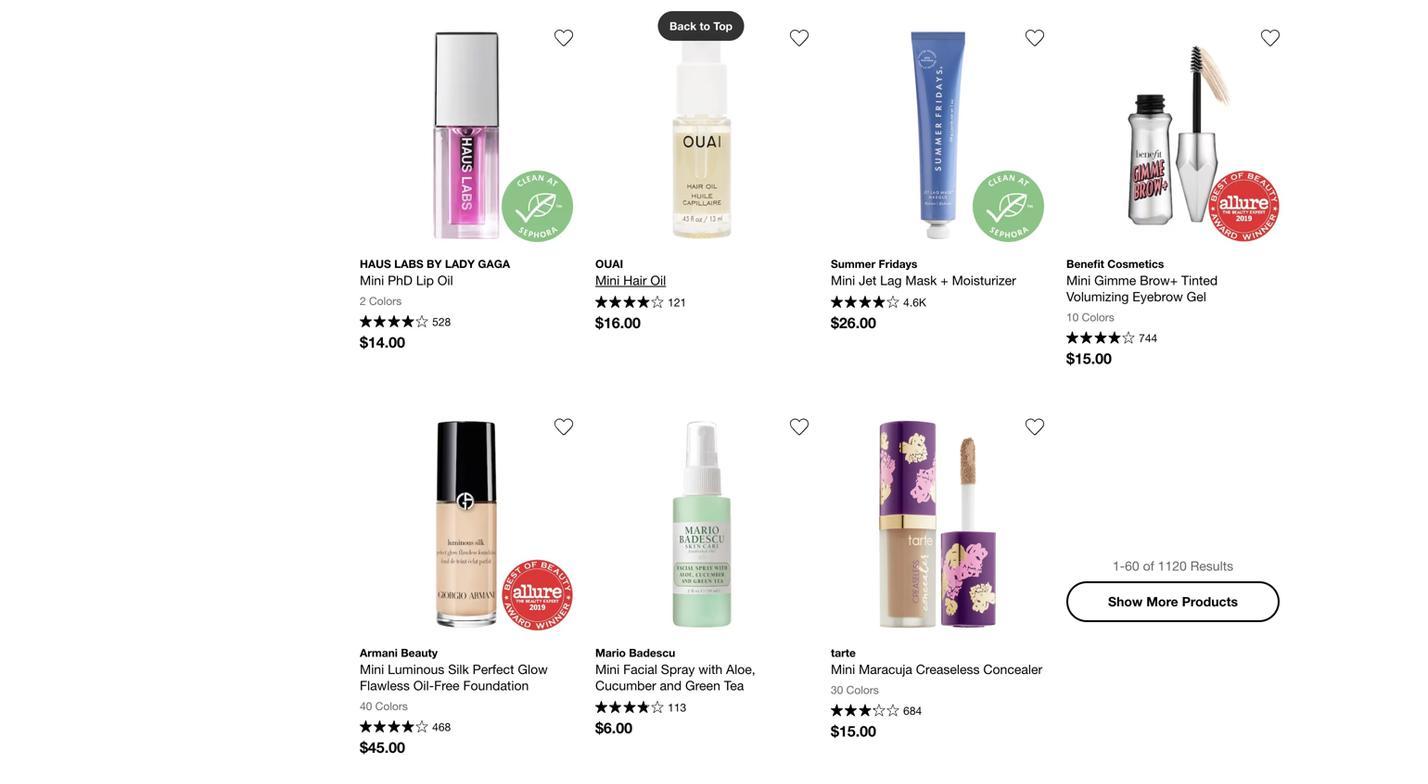 Task type: describe. For each thing, give the bounding box(es) containing it.
brow+
[[1140, 272, 1178, 288]]

free
[[434, 678, 460, 693]]

of
[[1143, 558, 1154, 573]]

tarte - mini maracuja creaseless concealer image
[[831, 418, 1044, 631]]

jet
[[859, 272, 877, 288]]

gel
[[1187, 289, 1206, 304]]

and
[[660, 678, 682, 693]]

beauty
[[401, 646, 438, 659]]

green
[[685, 678, 720, 693]]

haus
[[360, 257, 391, 270]]

moisturizer
[[952, 272, 1016, 288]]

lady
[[445, 257, 475, 270]]

684
[[903, 704, 922, 717]]

benefit cosmetics - mini gimme brow+ tinted volumizing eyebrow gel image
[[1066, 29, 1280, 242]]

sign in to love benefit cosmetics - mini gimme brow+ tinted volumizing eyebrow gel image
[[1261, 29, 1280, 47]]

haus labs by lady gaga mini phd lip oil 2 colors
[[360, 257, 510, 307]]

ouai
[[595, 257, 623, 270]]

$26.00
[[831, 314, 876, 331]]

luminous
[[388, 661, 444, 677]]

mask
[[905, 272, 937, 288]]

113 reviews element
[[668, 701, 686, 714]]

mini inside armani beauty mini luminous silk perfect glow flawless oil-free foundation 40 colors
[[360, 661, 384, 677]]

$6.00
[[595, 719, 632, 737]]

mario
[[595, 646, 626, 659]]

labs
[[394, 257, 424, 270]]

oil inside haus labs by lady gaga mini phd lip oil 2 colors
[[437, 272, 453, 288]]

colors inside tarte mini maracuja creaseless concealer 30 colors
[[846, 683, 879, 696]]

products
[[1182, 594, 1238, 609]]

4 stars element for 744
[[1066, 331, 1135, 346]]

eyebrow
[[1133, 289, 1183, 304]]

tinted
[[1181, 272, 1218, 288]]

show
[[1108, 594, 1143, 609]]

glow
[[518, 661, 548, 677]]

lip
[[416, 272, 434, 288]]

mini inside summer fridays mini jet lag mask + moisturizer
[[831, 272, 855, 288]]

121 reviews element
[[668, 296, 686, 309]]

back
[[670, 19, 697, 32]]

back to top button
[[658, 11, 744, 41]]

4 stars element for 528
[[360, 315, 428, 330]]

113
[[668, 701, 686, 714]]

colors inside the benefit cosmetics mini gimme brow+ tinted volumizing eyebrow gel 10 colors
[[1082, 310, 1114, 323]]

4.6k reviews element
[[903, 296, 926, 309]]

1120
[[1158, 558, 1187, 573]]

phd
[[388, 272, 412, 288]]

ouai mini hair oil
[[595, 257, 666, 288]]

concealer
[[983, 661, 1042, 677]]

60
[[1125, 558, 1139, 573]]

spray
[[661, 661, 695, 677]]

+
[[941, 272, 948, 288]]

colors inside haus labs by lady gaga mini phd lip oil 2 colors
[[369, 294, 402, 307]]

tarte
[[831, 646, 856, 659]]

sign in to love tarte - mini maracuja creaseless concealer image
[[1026, 418, 1044, 436]]

744
[[1139, 332, 1157, 345]]

benefit
[[1066, 257, 1104, 270]]

10
[[1066, 310, 1079, 323]]

sign in to love summer fridays - mini jet lag mask + moisturizer image
[[1026, 29, 1044, 47]]

mario badescu - mini facial spray with aloe, cucumber and green tea image
[[595, 418, 809, 631]]

mini inside ouai mini hair oil
[[595, 272, 620, 288]]

gimme
[[1094, 272, 1136, 288]]

to
[[700, 19, 710, 32]]

$15.00 for volumizing
[[1066, 349, 1112, 367]]

fridays
[[879, 257, 917, 270]]

3 stars element
[[831, 704, 899, 719]]

sign in to love mario badescu - mini facial spray with aloe, cucumber and green tea image
[[790, 418, 809, 436]]

summer
[[831, 257, 876, 270]]

volumizing
[[1066, 289, 1129, 304]]



Task type: vqa. For each thing, say whether or not it's contained in the screenshot.
the rightmost Blush
no



Task type: locate. For each thing, give the bounding box(es) containing it.
1 oil from the left
[[437, 272, 453, 288]]

4 stars element down the 10
[[1066, 331, 1135, 346]]

mini
[[360, 272, 384, 288], [595, 272, 620, 288], [831, 272, 855, 288], [1066, 272, 1091, 288], [360, 661, 384, 677], [595, 661, 620, 677], [831, 661, 855, 677]]

colors
[[369, 294, 402, 307], [1082, 310, 1114, 323], [846, 683, 879, 696], [375, 699, 408, 712]]

colors down flawless
[[375, 699, 408, 712]]

haus labs by lady gaga - mini phd lip oil image
[[360, 29, 573, 242]]

$15.00 down 3 stars element at the bottom right of page
[[831, 722, 876, 740]]

$16.00
[[595, 314, 641, 331]]

$15.00
[[1066, 349, 1112, 367], [831, 722, 876, 740]]

4 stars element down cucumber
[[595, 701, 664, 716]]

colors up 3 stars element at the bottom right of page
[[846, 683, 879, 696]]

2 oil from the left
[[650, 272, 666, 288]]

benefit cosmetics mini gimme brow+ tinted volumizing eyebrow gel 10 colors
[[1066, 257, 1221, 323]]

0 horizontal spatial oil
[[437, 272, 453, 288]]

ouai - mini hair oil image
[[595, 29, 809, 242]]

4 stars element
[[595, 296, 664, 310], [831, 296, 899, 310], [360, 315, 428, 330], [1066, 331, 1135, 346], [595, 701, 664, 716], [360, 720, 428, 735]]

$15.00 for colors
[[831, 722, 876, 740]]

$45.00
[[360, 738, 405, 756]]

528 reviews element
[[432, 315, 451, 328]]

foundation
[[463, 678, 529, 693]]

mario badescu mini facial spray with aloe, cucumber and green tea
[[595, 646, 759, 693]]

mini down tarte
[[831, 661, 855, 677]]

tea
[[724, 678, 744, 693]]

mini inside tarte mini maracuja creaseless concealer 30 colors
[[831, 661, 855, 677]]

oil down 'by'
[[437, 272, 453, 288]]

mini down benefit
[[1066, 272, 1091, 288]]

colors right the 2
[[369, 294, 402, 307]]

show more products
[[1108, 594, 1238, 609]]

121
[[668, 296, 686, 309]]

oil inside ouai mini hair oil
[[650, 272, 666, 288]]

sign in to love haus labs by lady gaga - mini phd lip oil image
[[555, 29, 573, 47]]

oil right "hair"
[[650, 272, 666, 288]]

684 reviews element
[[903, 704, 922, 717]]

tarte mini maracuja creaseless concealer 30 colors
[[831, 646, 1042, 696]]

mini inside the benefit cosmetics mini gimme brow+ tinted volumizing eyebrow gel 10 colors
[[1066, 272, 1091, 288]]

4 stars element for 4.6k
[[831, 296, 899, 310]]

mini down summer
[[831, 272, 855, 288]]

results
[[1190, 558, 1233, 573]]

badescu
[[629, 646, 675, 659]]

4 stars element up $26.00
[[831, 296, 899, 310]]

summer fridays - mini jet lag mask + moisturizer image
[[831, 29, 1044, 242]]

468
[[432, 721, 451, 734]]

4 stars element up $45.00
[[360, 720, 428, 735]]

mini down 'haus'
[[360, 272, 384, 288]]

colors down volumizing
[[1082, 310, 1114, 323]]

4 stars element for 121
[[595, 296, 664, 310]]

by
[[427, 257, 442, 270]]

summer fridays mini jet lag mask + moisturizer
[[831, 257, 1016, 288]]

sign in to love ouai - mini hair oil image
[[790, 29, 809, 47]]

mini down the armani
[[360, 661, 384, 677]]

perfect
[[473, 661, 514, 677]]

mini down mario
[[595, 661, 620, 677]]

cosmetics
[[1107, 257, 1164, 270]]

hair
[[623, 272, 647, 288]]

1-60 of 1120 results
[[1113, 558, 1233, 573]]

armani
[[360, 646, 398, 659]]

mini down ouai
[[595, 272, 620, 288]]

744 reviews element
[[1139, 332, 1157, 345]]

4 stars element for 468
[[360, 720, 428, 735]]

colors inside armani beauty mini luminous silk perfect glow flawless oil-free foundation 40 colors
[[375, 699, 408, 712]]

silk
[[448, 661, 469, 677]]

oil
[[437, 272, 453, 288], [650, 272, 666, 288]]

flawless
[[360, 678, 410, 693]]

$14.00
[[360, 333, 405, 351]]

528
[[432, 315, 451, 328]]

4 stars element up $14.00
[[360, 315, 428, 330]]

1-
[[1113, 558, 1125, 573]]

1 horizontal spatial $15.00
[[1066, 349, 1112, 367]]

armani beauty - mini luminous silk perfect glow flawless oil-free foundation image
[[360, 418, 573, 631]]

cucumber
[[595, 678, 656, 693]]

0 vertical spatial $15.00
[[1066, 349, 1112, 367]]

mini inside mario badescu mini facial spray with aloe, cucumber and green tea
[[595, 661, 620, 677]]

with
[[698, 661, 723, 677]]

facial
[[623, 661, 657, 677]]

1 horizontal spatial oil
[[650, 272, 666, 288]]

gaga
[[478, 257, 510, 270]]

show more products button
[[1066, 581, 1280, 622]]

4 stars element up $16.00
[[595, 296, 664, 310]]

1 vertical spatial $15.00
[[831, 722, 876, 740]]

more
[[1146, 594, 1178, 609]]

2
[[360, 294, 366, 307]]

maracuja
[[859, 661, 912, 677]]

$15.00 down the 10
[[1066, 349, 1112, 367]]

4.6k
[[903, 296, 926, 309]]

creaseless
[[916, 661, 980, 677]]

4 stars element for 113
[[595, 701, 664, 716]]

468 reviews element
[[432, 721, 451, 734]]

30
[[831, 683, 843, 696]]

sign in to love armani beauty - mini luminous silk perfect glow flawless oil-free foundation image
[[555, 418, 573, 436]]

mini inside haus labs by lady gaga mini phd lip oil 2 colors
[[360, 272, 384, 288]]

armani beauty mini luminous silk perfect glow flawless oil-free foundation 40 colors
[[360, 646, 551, 712]]

0 horizontal spatial $15.00
[[831, 722, 876, 740]]

back to top
[[670, 19, 733, 32]]

aloe,
[[726, 661, 755, 677]]

lag
[[880, 272, 902, 288]]

oil-
[[413, 678, 434, 693]]

40
[[360, 699, 372, 712]]

top
[[713, 19, 733, 32]]



